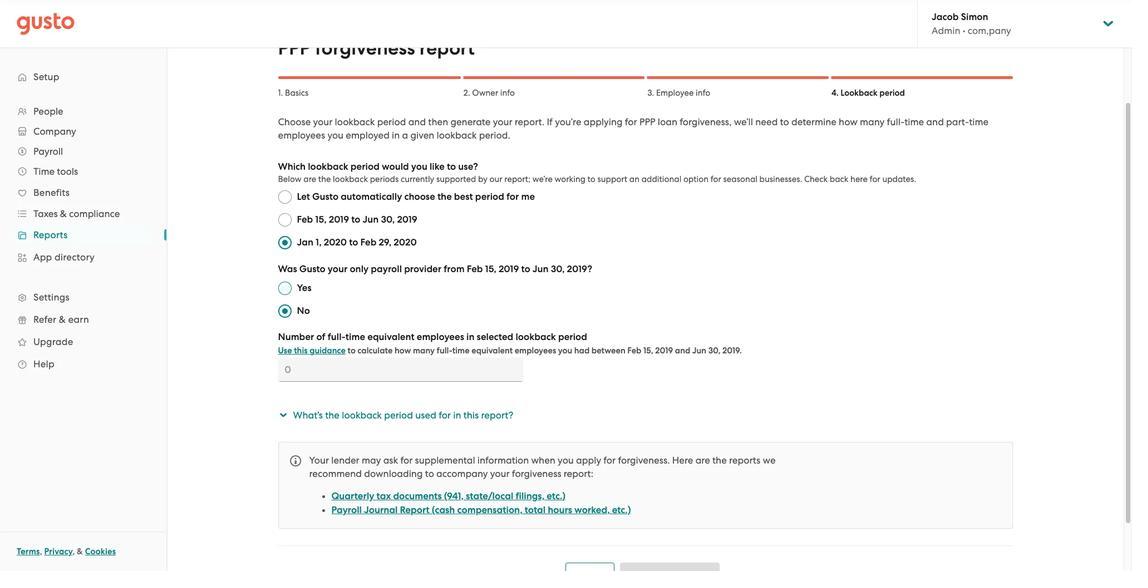 Task type: locate. For each thing, give the bounding box(es) containing it.
jun left 2019?
[[533, 263, 549, 275]]

1 vertical spatial full-
[[328, 331, 346, 343]]

, left cookies
[[72, 547, 75, 557]]

2 vertical spatial 15,
[[644, 346, 654, 356]]

in for for
[[453, 410, 461, 421]]

1 horizontal spatial full-
[[437, 346, 452, 356]]

0 vertical spatial 15,
[[315, 214, 327, 225]]

0 horizontal spatial info
[[500, 88, 515, 98]]

refer & earn
[[33, 314, 89, 325]]

to left support
[[588, 174, 596, 184]]

here
[[672, 455, 693, 466]]

businesses.
[[760, 174, 803, 184]]

this inside tab
[[464, 410, 479, 421]]

15, up 1,
[[315, 214, 327, 225]]

0 vertical spatial gusto
[[312, 191, 339, 203]]

0 horizontal spatial payroll
[[33, 146, 63, 157]]

2 vertical spatial 30,
[[709, 346, 721, 356]]

0 horizontal spatial equivalent
[[368, 331, 415, 343]]

1 vertical spatial payroll
[[332, 504, 362, 516]]

2019?
[[567, 263, 592, 275]]

was gusto your only payroll provider from feb 15, 2019 to jun 30, 2019?
[[278, 263, 592, 275]]

what's the lookback period used for in this report? tab
[[276, 402, 1013, 429]]

1 vertical spatial forgiveness
[[512, 468, 562, 479]]

info
[[500, 88, 515, 98], [696, 88, 711, 98]]

determine
[[792, 116, 837, 128]]

use
[[278, 346, 292, 356]]

number
[[278, 331, 314, 343]]

the inside the which lookback period would you like to use? below are the lookback periods currently supported by our report; we're working to support an additional option for seasonal businesses. check back here for updates.
[[318, 174, 331, 184]]

if
[[547, 116, 553, 128]]

lookback up employed
[[335, 116, 375, 128]]

jun down "automatically"
[[363, 214, 379, 225]]

payroll journal report (cash compensation, total hours worked, etc.) link
[[332, 504, 631, 516]]

1 vertical spatial 30,
[[551, 263, 565, 275]]

guidance
[[310, 346, 346, 356]]

0 vertical spatial payroll
[[33, 146, 63, 157]]

in inside tab
[[453, 410, 461, 421]]

to inside choose your lookback period and then generate your report. if you're applying for ppp loan forgiveness, we'll need to determine how many full-time and part-time employees you employed in a given lookback period.
[[780, 116, 789, 128]]

app directory link
[[11, 247, 155, 267]]

for
[[625, 116, 637, 128], [711, 174, 722, 184], [870, 174, 881, 184], [507, 191, 519, 203], [439, 410, 451, 421], [401, 455, 413, 466], [604, 455, 616, 466]]

1 horizontal spatial payroll
[[332, 504, 362, 516]]

report?
[[481, 410, 513, 421]]

like
[[430, 161, 445, 173]]

alert containing quarterly tax documents (941, state/local filings, etc.)
[[278, 442, 1013, 529]]

info right owner
[[500, 88, 515, 98]]

1 horizontal spatial ,
[[72, 547, 75, 557]]

15, inside number of full-time equivalent employees in selected lookback period use this guidance to calculate how many full-time equivalent employees you had between feb 15, 2019 and jun 30, 2019 .
[[644, 346, 654, 356]]

you inside choose your lookback period and then generate your report. if you're applying for ppp loan forgiveness, we'll need to determine how many full-time and part-time employees you employed in a given lookback period.
[[328, 130, 344, 141]]

0 horizontal spatial 30,
[[381, 214, 395, 225]]

automatically
[[341, 191, 402, 203]]

ppp left loan
[[640, 116, 656, 128]]

30, left 2019?
[[551, 263, 565, 275]]

Let Gusto automatically choose the best period for me radio
[[278, 190, 291, 204]]

people button
[[11, 101, 155, 121]]

0 horizontal spatial this
[[294, 346, 308, 356]]

for right here
[[870, 174, 881, 184]]

•
[[963, 25, 966, 36]]

equivalent
[[368, 331, 415, 343], [472, 346, 513, 356]]

2 horizontal spatial in
[[467, 331, 475, 343]]

this left report?
[[464, 410, 479, 421]]

and inside number of full-time equivalent employees in selected lookback period use this guidance to calculate how many full-time equivalent employees you had between feb 15, 2019 and jun 30, 2019 .
[[675, 346, 691, 356]]

your
[[313, 116, 333, 128], [493, 116, 513, 128], [328, 263, 348, 275], [490, 468, 510, 479]]

ppp forgiveness report
[[278, 37, 475, 60]]

report
[[420, 37, 475, 60]]

1 horizontal spatial employees
[[417, 331, 464, 343]]

0 horizontal spatial how
[[395, 346, 411, 356]]

help link
[[11, 354, 155, 374]]

reports link
[[11, 225, 155, 245]]

to left calculate
[[348, 346, 356, 356]]

many inside number of full-time equivalent employees in selected lookback period use this guidance to calculate how many full-time equivalent employees you had between feb 15, 2019 and jun 30, 2019 .
[[413, 346, 435, 356]]

2020 right 29, in the top left of the page
[[394, 237, 417, 248]]

period
[[880, 88, 905, 98], [377, 116, 406, 128], [351, 161, 380, 173], [475, 191, 504, 203], [558, 331, 587, 343], [384, 410, 413, 421]]

1 horizontal spatial ppp
[[640, 116, 656, 128]]

in left a
[[392, 130, 400, 141]]

you left employed
[[328, 130, 344, 141]]

how down lookback
[[839, 116, 858, 128]]

in inside choose your lookback period and then generate your report. if you're applying for ppp loan forgiveness, we'll need to determine how many full-time and part-time employees you employed in a given lookback period.
[[392, 130, 400, 141]]

your right choose
[[313, 116, 333, 128]]

employees down choose
[[278, 130, 325, 141]]

0 number field
[[278, 357, 523, 382]]

forgiveness inside your lender may ask for supplemental information when you apply for forgiveness. here are the reports we recommend downloading to accompany your forgiveness report:
[[512, 468, 562, 479]]

2 vertical spatial in
[[453, 410, 461, 421]]

employees left had
[[515, 346, 556, 356]]

what's
[[293, 410, 323, 421]]

lookback down 'generate'
[[437, 130, 477, 141]]

1 info from the left
[[500, 88, 515, 98]]

quarterly tax documents (941, state/local filings, etc.) link
[[332, 491, 566, 502]]

2 horizontal spatial 30,
[[709, 346, 721, 356]]

admin
[[932, 25, 961, 36]]

2 horizontal spatial employees
[[515, 346, 556, 356]]

2 horizontal spatial full-
[[887, 116, 905, 128]]

& for compliance
[[60, 208, 67, 219]]

apply
[[576, 455, 601, 466]]

we're
[[533, 174, 553, 184]]

period up a
[[377, 116, 406, 128]]

settings
[[33, 292, 70, 303]]

1 horizontal spatial etc.)
[[612, 504, 631, 516]]

2 vertical spatial jun
[[693, 346, 707, 356]]

your left only
[[328, 263, 348, 275]]

the right what's
[[325, 410, 340, 421]]

0 horizontal spatial are
[[304, 174, 316, 184]]

1 horizontal spatial info
[[696, 88, 711, 98]]

you up report:
[[558, 455, 574, 466]]

lookback right selected
[[516, 331, 556, 343]]

1 vertical spatial employees
[[417, 331, 464, 343]]

app directory
[[33, 252, 95, 263]]

payroll
[[371, 263, 402, 275]]

help
[[33, 359, 55, 370]]

to up supported
[[447, 161, 456, 173]]

, left privacy
[[40, 547, 42, 557]]

gusto for was
[[299, 263, 326, 275]]

updates.
[[883, 174, 917, 184]]

info for employee info
[[696, 88, 711, 98]]

here
[[851, 174, 868, 184]]

alert
[[278, 442, 1013, 529]]

feb right "feb 15, 2019 to jun 30, 2019" option
[[297, 214, 313, 225]]

for right used
[[439, 410, 451, 421]]

time
[[33, 166, 55, 177]]

period left used
[[384, 410, 413, 421]]

0 horizontal spatial in
[[392, 130, 400, 141]]

in
[[392, 130, 400, 141], [467, 331, 475, 343], [453, 410, 461, 421]]

compensation,
[[457, 504, 523, 516]]

1 horizontal spatial how
[[839, 116, 858, 128]]

full- down lookback period
[[887, 116, 905, 128]]

0 horizontal spatial jun
[[363, 214, 379, 225]]

between
[[592, 346, 626, 356]]

list
[[0, 101, 166, 375]]

1 horizontal spatial jun
[[533, 263, 549, 275]]

in inside number of full-time equivalent employees in selected lookback period use this guidance to calculate how many full-time equivalent employees you had between feb 15, 2019 and jun 30, 2019 .
[[467, 331, 475, 343]]

30, up 29, in the top left of the page
[[381, 214, 395, 225]]

1 horizontal spatial forgiveness
[[512, 468, 562, 479]]

for inside what's the lookback period used for in this report? tab
[[439, 410, 451, 421]]

given
[[411, 130, 435, 141]]

gusto up yes
[[299, 263, 326, 275]]

2 info from the left
[[696, 88, 711, 98]]

this down number
[[294, 346, 308, 356]]

downloading
[[364, 468, 423, 479]]

seasonal
[[724, 174, 758, 184]]

15, right between
[[644, 346, 654, 356]]

0 vertical spatial this
[[294, 346, 308, 356]]

information
[[478, 455, 529, 466]]

you
[[328, 130, 344, 141], [411, 161, 428, 173], [558, 346, 573, 356], [558, 455, 574, 466]]

arrow right image
[[276, 411, 290, 420]]

& inside dropdown button
[[60, 208, 67, 219]]

0 vertical spatial full-
[[887, 116, 905, 128]]

your down information
[[490, 468, 510, 479]]

payroll up time
[[33, 146, 63, 157]]

are right here
[[696, 455, 710, 466]]

which
[[278, 161, 306, 173]]

1 horizontal spatial many
[[860, 116, 885, 128]]

0 horizontal spatial many
[[413, 346, 435, 356]]

0 horizontal spatial ,
[[40, 547, 42, 557]]

0 horizontal spatial ppp
[[278, 37, 311, 60]]

1 vertical spatial equivalent
[[472, 346, 513, 356]]

period inside choose your lookback period and then generate your report. if you're applying for ppp loan forgiveness, we'll need to determine how many full-time and part-time employees you employed in a given lookback period.
[[377, 116, 406, 128]]

documents
[[393, 491, 442, 502]]

support
[[598, 174, 628, 184]]

part-
[[947, 116, 969, 128]]

0 vertical spatial how
[[839, 116, 858, 128]]

0 horizontal spatial 2020
[[324, 237, 347, 248]]

me
[[521, 191, 535, 203]]

info right employee
[[696, 88, 711, 98]]

time tools
[[33, 166, 78, 177]]

time
[[905, 116, 924, 128], [969, 116, 989, 128], [346, 331, 365, 343], [452, 346, 470, 356]]

you inside number of full-time equivalent employees in selected lookback period use this guidance to calculate how many full-time equivalent employees you had between feb 15, 2019 and jun 30, 2019 .
[[558, 346, 573, 356]]

29,
[[379, 237, 392, 248]]

the right below
[[318, 174, 331, 184]]

0 vertical spatial jun
[[363, 214, 379, 225]]

0 vertical spatial many
[[860, 116, 885, 128]]

period up had
[[558, 331, 587, 343]]

period inside the which lookback period would you like to use? below are the lookback periods currently supported by our report; we're working to support an additional option for seasonal businesses. check back here for updates.
[[351, 161, 380, 173]]

info for owner info
[[500, 88, 515, 98]]

1 vertical spatial ppp
[[640, 116, 656, 128]]

additional
[[642, 174, 682, 184]]

0 vertical spatial in
[[392, 130, 400, 141]]

how inside number of full-time equivalent employees in selected lookback period use this guidance to calculate how many full-time equivalent employees you had between feb 15, 2019 and jun 30, 2019 .
[[395, 346, 411, 356]]

in left selected
[[467, 331, 475, 343]]

benefits
[[33, 187, 70, 198]]

for left me
[[507, 191, 519, 203]]

only
[[350, 263, 369, 275]]

privacy link
[[44, 547, 72, 557]]

0 vertical spatial employees
[[278, 130, 325, 141]]

to down the feb 15, 2019 to jun 30, 2019 on the left top of the page
[[349, 237, 358, 248]]

& right "taxes"
[[60, 208, 67, 219]]

Jan 1, 2020 to Feb 29, 2020 radio
[[278, 236, 291, 249]]

to left 2019?
[[521, 263, 530, 275]]

0 horizontal spatial etc.)
[[547, 491, 566, 502]]

lookback up may
[[342, 410, 382, 421]]

cookies button
[[85, 545, 116, 558]]

forgiveness
[[315, 37, 415, 60], [512, 468, 562, 479]]

1 vertical spatial &
[[59, 314, 66, 325]]

1 vertical spatial this
[[464, 410, 479, 421]]

etc.) up hours
[[547, 491, 566, 502]]

feb 15, 2019 to jun 30, 2019
[[297, 214, 417, 225]]

recommend
[[309, 468, 362, 479]]

(941,
[[444, 491, 464, 502]]

the inside tab
[[325, 410, 340, 421]]

1 vertical spatial 15,
[[485, 263, 497, 275]]

the left reports
[[713, 455, 727, 466]]

full- up 0 number field
[[437, 346, 452, 356]]

& left earn
[[59, 314, 66, 325]]

to down "supplemental"
[[425, 468, 434, 479]]

30, left .
[[709, 346, 721, 356]]

1 horizontal spatial in
[[453, 410, 461, 421]]

choose
[[278, 116, 311, 128]]

1 horizontal spatial 30,
[[551, 263, 565, 275]]

equivalent up calculate
[[368, 331, 415, 343]]

0 horizontal spatial employees
[[278, 130, 325, 141]]

lookback up "automatically"
[[333, 174, 368, 184]]

you up currently
[[411, 161, 428, 173]]

simon
[[961, 11, 989, 23]]

for right applying
[[625, 116, 637, 128]]

what's the lookback period used for in this report?
[[293, 410, 513, 421]]

periods
[[370, 174, 399, 184]]

owner info
[[472, 88, 515, 98]]

period up periods
[[351, 161, 380, 173]]

many down lookback period
[[860, 116, 885, 128]]

feb right between
[[628, 346, 642, 356]]

you left had
[[558, 346, 573, 356]]

0 vertical spatial &
[[60, 208, 67, 219]]

0 vertical spatial etc.)
[[547, 491, 566, 502]]

1 vertical spatial many
[[413, 346, 435, 356]]

15, right from
[[485, 263, 497, 275]]

in right used
[[453, 410, 461, 421]]

0 vertical spatial are
[[304, 174, 316, 184]]

your
[[309, 455, 329, 466]]

feb right from
[[467, 263, 483, 275]]

jan 1, 2020 to feb 29, 2020
[[297, 237, 417, 248]]

many up 0 number field
[[413, 346, 435, 356]]

to right "need"
[[780, 116, 789, 128]]

refer
[[33, 314, 56, 325]]

1 horizontal spatial are
[[696, 455, 710, 466]]

2020 right 1,
[[324, 237, 347, 248]]

com,pany
[[968, 25, 1012, 36]]

2 horizontal spatial 15,
[[644, 346, 654, 356]]

0 horizontal spatial forgiveness
[[315, 37, 415, 60]]

to up jan 1, 2020 to feb 29, 2020
[[351, 214, 361, 225]]

ppp up the basics
[[278, 37, 311, 60]]

1 horizontal spatial and
[[675, 346, 691, 356]]

may
[[362, 455, 381, 466]]

1 horizontal spatial this
[[464, 410, 479, 421]]

we
[[763, 455, 776, 466]]

are up let
[[304, 174, 316, 184]]

equivalent down selected
[[472, 346, 513, 356]]

payroll down quarterly
[[332, 504, 362, 516]]

refer & earn link
[[11, 310, 155, 330]]

for inside choose your lookback period and then generate your report. if you're applying for ppp loan forgiveness, we'll need to determine how many full-time and part-time employees you employed in a given lookback period.
[[625, 116, 637, 128]]

gusto right let
[[312, 191, 339, 203]]

people
[[33, 106, 63, 117]]

etc.) right worked,
[[612, 504, 631, 516]]

1 horizontal spatial 2020
[[394, 237, 417, 248]]

Yes radio
[[278, 282, 291, 295]]

total
[[525, 504, 546, 516]]

2 horizontal spatial jun
[[693, 346, 707, 356]]

are inside the which lookback period would you like to use? below are the lookback periods currently supported by our report; we're working to support an additional option for seasonal businesses. check back here for updates.
[[304, 174, 316, 184]]

selected
[[477, 331, 514, 343]]

jun left .
[[693, 346, 707, 356]]

accompany
[[437, 468, 488, 479]]

employees up 0 number field
[[417, 331, 464, 343]]

1 vertical spatial how
[[395, 346, 411, 356]]

& left cookies
[[77, 547, 83, 557]]

1 vertical spatial gusto
[[299, 263, 326, 275]]

2 vertical spatial full-
[[437, 346, 452, 356]]

for right ask
[[401, 455, 413, 466]]

the
[[318, 174, 331, 184], [438, 191, 452, 203], [325, 410, 340, 421], [713, 455, 727, 466]]

report.
[[515, 116, 545, 128]]

1 vertical spatial in
[[467, 331, 475, 343]]

how up 0 number field
[[395, 346, 411, 356]]

best
[[454, 191, 473, 203]]

full- right of
[[328, 331, 346, 343]]

1 vertical spatial are
[[696, 455, 710, 466]]

home image
[[17, 13, 75, 35]]

was
[[278, 263, 297, 275]]



Task type: describe. For each thing, give the bounding box(es) containing it.
settings link
[[11, 287, 155, 307]]

full- inside choose your lookback period and then generate your report. if you're applying for ppp loan forgiveness, we'll need to determine how many full-time and part-time employees you employed in a given lookback period.
[[887, 116, 905, 128]]

applying
[[584, 116, 623, 128]]

1 2020 from the left
[[324, 237, 347, 248]]

many inside choose your lookback period and then generate your report. if you're applying for ppp loan forgiveness, we'll need to determine how many full-time and part-time employees you employed in a given lookback period.
[[860, 116, 885, 128]]

0 vertical spatial 30,
[[381, 214, 395, 225]]

jan
[[297, 237, 313, 248]]

reports
[[33, 229, 68, 241]]

1 vertical spatial jun
[[533, 263, 549, 275]]

2 vertical spatial employees
[[515, 346, 556, 356]]

are inside your lender may ask for supplemental information when you apply for forgiveness. here are the reports we recommend downloading to accompany your forgiveness report:
[[696, 455, 710, 466]]

we'll
[[734, 116, 753, 128]]

gusto navigation element
[[0, 48, 166, 393]]

payroll button
[[11, 141, 155, 161]]

this inside number of full-time equivalent employees in selected lookback period use this guidance to calculate how many full-time equivalent employees you had between feb 15, 2019 and jun 30, 2019 .
[[294, 346, 308, 356]]

state/local
[[466, 491, 514, 502]]

cookies
[[85, 547, 116, 557]]

used
[[415, 410, 436, 421]]

gusto for let
[[312, 191, 339, 203]]

ask
[[383, 455, 398, 466]]

journal
[[364, 504, 398, 516]]

1,
[[316, 237, 322, 248]]

company button
[[11, 121, 155, 141]]

2 horizontal spatial and
[[927, 116, 944, 128]]

forgiveness,
[[680, 116, 732, 128]]

1 vertical spatial etc.)
[[612, 504, 631, 516]]

let gusto automatically choose the best period for me
[[297, 191, 535, 203]]

would
[[382, 161, 409, 173]]

payroll inside "dropdown button"
[[33, 146, 63, 157]]

need
[[756, 116, 778, 128]]

employees inside choose your lookback period and then generate your report. if you're applying for ppp loan forgiveness, we'll need to determine how many full-time and part-time employees you employed in a given lookback period.
[[278, 130, 325, 141]]

lookback
[[841, 88, 878, 98]]

2 vertical spatial &
[[77, 547, 83, 557]]

generate
[[451, 116, 491, 128]]

lookback inside tab
[[342, 410, 382, 421]]

you inside the which lookback period would you like to use? below are the lookback periods currently supported by our report; we're working to support an additional option for seasonal businesses. check back here for updates.
[[411, 161, 428, 173]]

2 2020 from the left
[[394, 237, 417, 248]]

number of full-time equivalent employees in selected lookback period use this guidance to calculate how many full-time equivalent employees you had between feb 15, 2019 and jun 30, 2019 .
[[278, 331, 742, 356]]

jacob
[[932, 11, 959, 23]]

basics
[[285, 88, 309, 98]]

below
[[278, 174, 302, 184]]

period.
[[479, 130, 510, 141]]

check
[[805, 174, 828, 184]]

earn
[[68, 314, 89, 325]]

upgrade
[[33, 336, 73, 347]]

hours
[[548, 504, 572, 516]]

taxes & compliance button
[[11, 204, 155, 224]]

your lender may ask for supplemental information when you apply for forgiveness. here are the reports we recommend downloading to accompany your forgiveness report:
[[309, 455, 776, 479]]

0 vertical spatial ppp
[[278, 37, 311, 60]]

0 vertical spatial equivalent
[[368, 331, 415, 343]]

employee
[[656, 88, 694, 98]]

1 horizontal spatial equivalent
[[472, 346, 513, 356]]

to inside number of full-time equivalent employees in selected lookback period use this guidance to calculate how many full-time equivalent employees you had between feb 15, 2019 and jun 30, 2019 .
[[348, 346, 356, 356]]

benefits link
[[11, 183, 155, 203]]

period inside tab
[[384, 410, 413, 421]]

report;
[[505, 174, 531, 184]]

provider
[[404, 263, 442, 275]]

your up period.
[[493, 116, 513, 128]]

when
[[531, 455, 556, 466]]

loan
[[658, 116, 678, 128]]

your inside your lender may ask for supplemental information when you apply for forgiveness. here are the reports we recommend downloading to accompany your forgiveness report:
[[490, 468, 510, 479]]

1 horizontal spatial 15,
[[485, 263, 497, 275]]

a
[[402, 130, 408, 141]]

the left best
[[438, 191, 452, 203]]

list containing people
[[0, 101, 166, 375]]

report
[[400, 504, 430, 516]]

let
[[297, 191, 310, 203]]

for right apply
[[604, 455, 616, 466]]

1 , from the left
[[40, 547, 42, 557]]

payroll inside quarterly tax documents (941, state/local filings, etc.) payroll journal report (cash compensation, total hours worked, etc.)
[[332, 504, 362, 516]]

working
[[555, 174, 586, 184]]

how inside choose your lookback period and then generate your report. if you're applying for ppp loan forgiveness, we'll need to determine how many full-time and part-time employees you employed in a given lookback period.
[[839, 116, 858, 128]]

our
[[490, 174, 503, 184]]

feb left 29, in the top left of the page
[[361, 237, 377, 248]]

tax
[[377, 491, 391, 502]]

use this guidance link
[[278, 346, 346, 356]]

currently
[[401, 174, 434, 184]]

for right the option
[[711, 174, 722, 184]]

.
[[740, 346, 742, 356]]

No radio
[[278, 305, 291, 318]]

0 vertical spatial forgiveness
[[315, 37, 415, 60]]

2 , from the left
[[72, 547, 75, 557]]

0 horizontal spatial 15,
[[315, 214, 327, 225]]

period inside number of full-time equivalent employees in selected lookback period use this guidance to calculate how many full-time equivalent employees you had between feb 15, 2019 and jun 30, 2019 .
[[558, 331, 587, 343]]

owner
[[472, 88, 498, 98]]

in for employees
[[467, 331, 475, 343]]

employed
[[346, 130, 390, 141]]

30, inside number of full-time equivalent employees in selected lookback period use this guidance to calculate how many full-time equivalent employees you had between feb 15, 2019 and jun 30, 2019 .
[[709, 346, 721, 356]]

upgrade link
[[11, 332, 155, 352]]

tools
[[57, 166, 78, 177]]

period down the "our"
[[475, 191, 504, 203]]

forgiveness.
[[618, 455, 670, 466]]

an
[[630, 174, 640, 184]]

compliance
[[69, 208, 120, 219]]

choose your lookback period and then generate your report. if you're applying for ppp loan forgiveness, we'll need to determine how many full-time and part-time employees you employed in a given lookback period.
[[278, 116, 989, 141]]

of
[[317, 331, 325, 343]]

lookback inside number of full-time equivalent employees in selected lookback period use this guidance to calculate how many full-time equivalent employees you had between feb 15, 2019 and jun 30, 2019 .
[[516, 331, 556, 343]]

period right lookback
[[880, 88, 905, 98]]

0 horizontal spatial and
[[408, 116, 426, 128]]

0 horizontal spatial full-
[[328, 331, 346, 343]]

ppp inside choose your lookback period and then generate your report. if you're applying for ppp loan forgiveness, we'll need to determine how many full-time and part-time employees you employed in a given lookback period.
[[640, 116, 656, 128]]

worked,
[[575, 504, 610, 516]]

taxes
[[33, 208, 58, 219]]

supplemental
[[415, 455, 475, 466]]

use?
[[458, 161, 478, 173]]

taxes & compliance
[[33, 208, 120, 219]]

(cash
[[432, 504, 455, 516]]

company
[[33, 126, 76, 137]]

lookback period
[[841, 88, 905, 98]]

jun inside number of full-time equivalent employees in selected lookback period use this guidance to calculate how many full-time equivalent employees you had between feb 15, 2019 and jun 30, 2019 .
[[693, 346, 707, 356]]

you inside your lender may ask for supplemental information when you apply for forgiveness. here are the reports we recommend downloading to accompany your forgiveness report:
[[558, 455, 574, 466]]

to inside your lender may ask for supplemental information when you apply for forgiveness. here are the reports we recommend downloading to accompany your forgiveness report:
[[425, 468, 434, 479]]

the inside your lender may ask for supplemental information when you apply for forgiveness. here are the reports we recommend downloading to accompany your forgiveness report:
[[713, 455, 727, 466]]

feb inside number of full-time equivalent employees in selected lookback period use this guidance to calculate how many full-time equivalent employees you had between feb 15, 2019 and jun 30, 2019 .
[[628, 346, 642, 356]]

privacy
[[44, 547, 72, 557]]

lookback right 'which'
[[308, 161, 348, 173]]

setup link
[[11, 67, 155, 87]]

Feb 15, 2019 to Jun 30, 2019 radio
[[278, 213, 291, 227]]

report:
[[564, 468, 594, 479]]

back
[[830, 174, 849, 184]]

& for earn
[[59, 314, 66, 325]]

yes
[[297, 282, 312, 294]]



Task type: vqa. For each thing, say whether or not it's contained in the screenshot.
Was's gusto
yes



